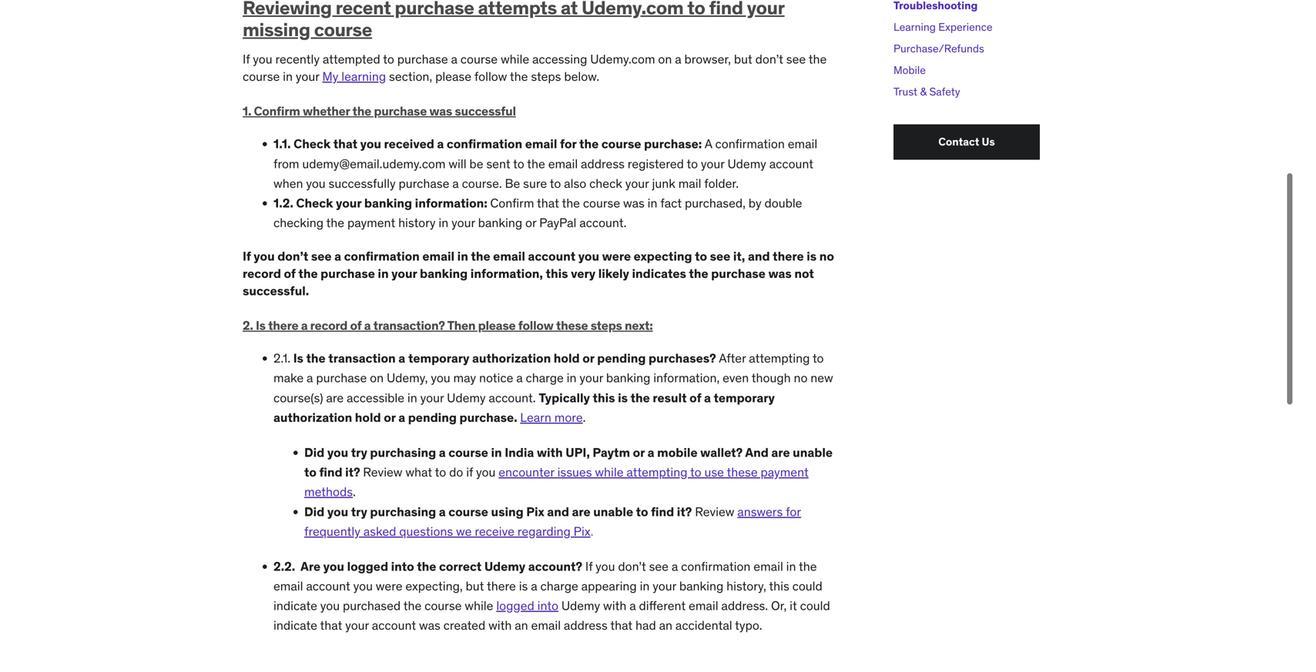 Task type: describe. For each thing, give the bounding box(es) containing it.
logged into
[[496, 598, 559, 614]]

learning
[[894, 20, 936, 34]]

while inside if you recently attempted to purchase a course while accessing udemy.com on a browser, but don't see the course in your
[[501, 51, 529, 67]]

expecting,
[[406, 579, 463, 595]]

learning
[[342, 69, 386, 84]]

was down my learning section, please follow the steps below.
[[430, 103, 452, 119]]

was inside "confirm that the course was in fact purchased, by double checking the payment history in your banking or paypal account."
[[623, 195, 645, 211]]

that up udemy@email.udemy.com
[[333, 136, 358, 152]]

successful
[[455, 103, 516, 119]]

us
[[982, 135, 995, 149]]

1.1. check that you received a confirmation email for the course purchase:
[[274, 136, 702, 152]]

udemy inside a confirmation email from udemy@email.udemy.com will be sent to the email address registered to your udemy account when you successfully purchase a course. be sure to also check your junk mail folder.
[[728, 156, 767, 172]]

find inside did you try purchasing a course in india with upi, paytm or a mobile wallet? and are unable to find it?
[[319, 465, 343, 480]]

a right received
[[437, 136, 444, 152]]

that left had
[[611, 618, 633, 634]]

0 vertical spatial .
[[583, 410, 586, 426]]

a down successful.
[[301, 318, 308, 334]]

account inside if you don't see a confirmation email in the email account you were expecting to see it, and there is no record of the purchase in your banking information, this very likely indicates the purchase was not successful.
[[528, 249, 576, 264]]

is inside if you don't see a confirmation email in the email account you were expecting to see it, and there is no record of the purchase in your banking information, this very likely indicates the purchase was not successful.
[[807, 249, 817, 264]]

authorization inside typically this is the result of a temporary authorization hold or a pending purchase.
[[274, 410, 352, 426]]

checking
[[274, 215, 324, 231]]

confirmation inside if you don't see a confirmation email in the email account you were expecting, but there is a charge appearing in your banking history, this could indicate you purchased the course while
[[681, 559, 751, 575]]

learn
[[520, 410, 552, 426]]

1 vertical spatial steps
[[591, 318, 622, 334]]

a up logged into "link"
[[531, 579, 538, 595]]

indicate inside if you don't see a confirmation email in the email account you were expecting, but there is a charge appearing in your banking history, this could indicate you purchased the course while
[[274, 598, 317, 614]]

payment inside "confirm that the course was in fact purchased, by double checking the payment history in your banking or paypal account."
[[347, 215, 395, 231]]

a
[[705, 136, 713, 152]]

also
[[564, 176, 587, 191]]

result
[[653, 390, 687, 406]]

banking inside if you don't see a confirmation email in the email account you were expecting to see it, and there is no record of the purchase in your banking information, this very likely indicates the purchase was not successful.
[[420, 266, 468, 282]]

or up typically
[[583, 351, 595, 366]]

email up also
[[548, 156, 578, 172]]

1 vertical spatial it?
[[677, 504, 692, 520]]

mobile
[[657, 445, 698, 461]]

learning experience purchase/refunds mobile trust & safety
[[894, 20, 993, 99]]

that inside "confirm that the course was in fact purchased, by double checking the payment history in your banking or paypal account."
[[537, 195, 559, 211]]

a inside if you don't see a confirmation email in the email account you were expecting to see it, and there is no record of the purchase in your banking information, this very likely indicates the purchase was not successful.
[[334, 249, 341, 264]]

no inside after attempting to make a purchase on udemy, you may notice a charge in your banking information, even though no new course(s) are accessible in your udemy account.
[[794, 370, 808, 386]]

1 vertical spatial follow
[[518, 318, 554, 334]]

2 an from the left
[[659, 618, 673, 634]]

that down are
[[320, 618, 342, 634]]

to inside if you recently attempted to purchase a course while accessing udemy.com on a browser, but don't see the course in your
[[383, 51, 394, 67]]

purchasing for in
[[370, 445, 436, 461]]

try for did you try purchasing a course using pix and are unable to find it? review
[[351, 504, 367, 520]]

to inside after attempting to make a purchase on udemy, you may notice a charge in your banking information, even though no new course(s) are accessible in your udemy account.
[[813, 351, 824, 366]]

confirmation inside a confirmation email from udemy@email.udemy.com will be sent to the email address registered to your udemy account when you successfully purchase a course. be sure to also check your junk mail folder.
[[715, 136, 785, 152]]

1 horizontal spatial logged
[[496, 598, 535, 614]]

0 horizontal spatial pix
[[526, 504, 545, 520]]

transaction?
[[373, 318, 445, 334]]

banking down successfully
[[364, 195, 412, 211]]

typo.
[[735, 618, 763, 634]]

a inside a confirmation email from udemy@email.udemy.com will be sent to the email address registered to your udemy account when you successfully purchase a course. be sure to also check your junk mail folder.
[[453, 176, 459, 191]]

payment inside encounter issues while attempting to use these payment methods
[[761, 465, 809, 480]]

using
[[491, 504, 524, 520]]

you up udemy@email.udemy.com
[[360, 136, 381, 152]]

my learning section, please follow the steps below.
[[322, 69, 600, 84]]

to inside reviewing recent purchase attempts at udemy.com to find your missing course
[[688, 0, 705, 19]]

encounter
[[499, 465, 555, 480]]

account?
[[528, 559, 583, 575]]

by
[[749, 195, 762, 211]]

0 vertical spatial hold
[[554, 351, 580, 366]]

of for 2. is there a record of a transaction? then please follow these steps next:
[[350, 318, 362, 334]]

1 vertical spatial into
[[538, 598, 559, 614]]

email down history
[[423, 249, 455, 264]]

and inside if you don't see a confirmation email in the email account you were expecting to see it, and there is no record of the purchase in your banking information, this very likely indicates the purchase was not successful.
[[748, 249, 770, 264]]

correct
[[439, 559, 482, 575]]

a up review what to do if you at the left bottom of the page
[[439, 445, 446, 461]]

after attempting to make a purchase on udemy, you may notice a charge in your banking information, even though no new course(s) are accessible in your udemy account.
[[274, 351, 834, 406]]

was inside if you don't see a confirmation email in the email account you were expecting to see it, and there is no record of the purchase in your banking information, this very likely indicates the purchase was not successful.
[[769, 266, 792, 282]]

even
[[723, 370, 749, 386]]

0 horizontal spatial these
[[556, 318, 588, 334]]

not
[[795, 266, 814, 282]]

missing
[[243, 18, 310, 41]]

attempting inside encounter issues while attempting to use these payment methods
[[627, 465, 688, 480]]

while inside encounter issues while attempting to use these payment methods
[[595, 465, 624, 480]]

with inside did you try purchasing a course in india with upi, paytm or a mobile wallet? and are unable to find it?
[[537, 445, 563, 461]]

udemy.com inside reviewing recent purchase attempts at udemy.com to find your missing course
[[582, 0, 684, 19]]

you right are
[[323, 559, 344, 575]]

course up registered
[[602, 136, 641, 152]]

banking inside after attempting to make a purchase on udemy, you may notice a charge in your banking information, even though no new course(s) are accessible in your udemy account.
[[606, 370, 651, 386]]

a up questions
[[439, 504, 446, 520]]

1.2.
[[274, 195, 293, 211]]

email up history, on the right of the page
[[754, 559, 783, 575]]

you up purchased
[[353, 579, 373, 595]]

accidental
[[676, 618, 732, 634]]

course inside reviewing recent purchase attempts at udemy.com to find your missing course
[[314, 18, 372, 41]]

email up double
[[788, 136, 818, 152]]

information:
[[415, 195, 488, 211]]

purchase inside reviewing recent purchase attempts at udemy.com to find your missing course
[[395, 0, 474, 19]]

banking inside "confirm that the course was in fact purchased, by double checking the payment history in your banking or paypal account."
[[478, 215, 523, 231]]

1 horizontal spatial authorization
[[472, 351, 551, 366]]

did you try purchasing a course using pix and are unable to find it? review
[[304, 504, 738, 520]]

be
[[470, 156, 484, 172]]

if for if you recently attempted to purchase a course while accessing udemy.com on a browser, but don't see the course in your
[[243, 51, 250, 67]]

there inside if you don't see a confirmation email in the email account you were expecting, but there is a charge appearing in your banking history, this could indicate you purchased the course while
[[487, 579, 516, 595]]

there inside if you don't see a confirmation email in the email account you were expecting to see it, and there is no record of the purchase in your banking information, this very likely indicates the purchase was not successful.
[[773, 249, 804, 264]]

udemy.com inside if you recently attempted to purchase a course while accessing udemy.com on a browser, but don't see the course in your
[[590, 51, 655, 67]]

purchase inside after attempting to make a purchase on udemy, you may notice a charge in your banking information, even though no new course(s) are accessible in your udemy account.
[[316, 370, 367, 386]]

2 horizontal spatial with
[[603, 598, 627, 614]]

confirmation inside if you don't see a confirmation email in the email account you were expecting to see it, and there is no record of the purchase in your banking information, this very likely indicates the purchase was not successful.
[[344, 249, 420, 264]]

purchases?
[[649, 351, 716, 366]]

email down are
[[274, 579, 303, 595]]

reviewing
[[243, 0, 332, 19]]

hold inside typically this is the result of a temporary authorization hold or a pending purchase.
[[355, 410, 381, 426]]

the inside if you recently attempted to purchase a course while accessing udemy.com on a browser, but don't see the course in your
[[809, 51, 827, 67]]

when
[[274, 176, 303, 191]]

a up udemy,
[[399, 351, 405, 366]]

and
[[745, 445, 769, 461]]

do
[[449, 465, 463, 480]]

expecting
[[634, 249, 692, 264]]

2.2.  are you logged into the correct udemy account?
[[274, 559, 583, 575]]

account. inside after attempting to make a purchase on udemy, you may notice a charge in your banking information, even though no new course(s) are accessible in your udemy account.
[[489, 390, 536, 406]]

may
[[453, 370, 476, 386]]

trust
[[894, 85, 918, 99]]

a down accessible
[[399, 410, 405, 426]]

your inside if you recently attempted to purchase a course while accessing udemy.com on a browser, but don't see the course in your
[[296, 69, 319, 84]]

or inside "confirm that the course was in fact purchased, by double checking the payment history in your banking or paypal account."
[[526, 215, 537, 231]]

you left purchased
[[320, 598, 340, 614]]

0 vertical spatial please
[[435, 69, 472, 84]]

sent
[[486, 156, 511, 172]]

it,
[[733, 249, 745, 264]]

attempted
[[323, 51, 380, 67]]

different
[[639, 598, 686, 614]]

1.
[[243, 103, 251, 119]]

0 vertical spatial for
[[560, 136, 577, 152]]

0 horizontal spatial follow
[[475, 69, 507, 84]]

for inside the answers for frequently asked questions we receive regarding pix
[[786, 504, 801, 520]]

2 vertical spatial are
[[572, 504, 591, 520]]

0 horizontal spatial .
[[353, 484, 356, 500]]

charge inside if you don't see a confirmation email in the email account you were expecting, but there is a charge appearing in your banking history, this could indicate you purchased the course while
[[541, 579, 579, 595]]

trust & safety link
[[894, 85, 961, 99]]

email up sure
[[525, 136, 557, 152]]

mobile
[[894, 63, 926, 77]]

while inside if you don't see a confirmation email in the email account you were expecting, but there is a charge appearing in your banking history, this could indicate you purchased the course while
[[465, 598, 493, 614]]

1 vertical spatial there
[[268, 318, 298, 334]]

if for if you don't see a confirmation email in the email account you were expecting to see it, and there is no record of the purchase in your banking information, this very likely indicates the purchase was not successful.
[[243, 249, 251, 264]]

it? inside did you try purchasing a course in india with upi, paytm or a mobile wallet? and are unable to find it?
[[345, 465, 360, 480]]

confirmation up be
[[447, 136, 523, 152]]

indicates
[[632, 266, 686, 282]]

a left browser,
[[675, 51, 682, 67]]

2 vertical spatial with
[[489, 618, 512, 634]]

a right result
[[704, 390, 711, 406]]

is inside if you don't see a confirmation email in the email account you were expecting, but there is a charge appearing in your banking history, this could indicate you purchased the course while
[[519, 579, 528, 595]]

1 vertical spatial unable
[[593, 504, 633, 520]]

confirm inside "confirm that the course was in fact purchased, by double checking the payment history in your banking or paypal account."
[[490, 195, 534, 211]]

encounter issues while attempting to use these payment methods
[[304, 465, 809, 500]]

purchased
[[343, 598, 401, 614]]

0 horizontal spatial review
[[363, 465, 403, 480]]

no inside if you don't see a confirmation email in the email account you were expecting to see it, and there is no record of the purchase in your banking information, this very likely indicates the purchase was not successful.
[[820, 249, 834, 264]]

in inside if you recently attempted to purchase a course while accessing udemy.com on a browser, but don't see the course in your
[[283, 69, 293, 84]]

see inside if you don't see a confirmation email in the email account you were expecting, but there is a charge appearing in your banking history, this could indicate you purchased the course while
[[649, 559, 669, 575]]

received
[[384, 136, 434, 152]]

address inside a confirmation email from udemy@email.udemy.com will be sent to the email address registered to your udemy account when you successfully purchase a course. be sure to also check your junk mail folder.
[[581, 156, 625, 172]]

don't for if you don't see a confirmation email in the email account you were expecting, but there is a charge appearing in your banking history, this could indicate you purchased the course while
[[618, 559, 646, 575]]

is inside typically this is the result of a temporary authorization hold or a pending purchase.
[[618, 390, 628, 406]]

0 vertical spatial logged
[[347, 559, 388, 575]]

more
[[555, 410, 583, 426]]

receive
[[475, 524, 515, 540]]

is for the
[[293, 351, 304, 366]]

learning experience link
[[894, 20, 993, 34]]

udemy inside udemy with a different email address. or, it could indicate that your account was created with an email address that had an accidental typo.
[[562, 598, 600, 614]]

purchased,
[[685, 195, 746, 211]]

course.
[[462, 176, 502, 191]]

if you don't see a confirmation email in the email account you were expecting to see it, and there is no record of the purchase in your banking information, this very likely indicates the purchase was not successful.
[[243, 249, 834, 299]]

indicate inside udemy with a different email address. or, it could indicate that your account was created with an email address that had an accidental typo.
[[274, 618, 317, 634]]

junk
[[652, 176, 676, 191]]

upi,
[[566, 445, 590, 461]]

email down "confirm that the course was in fact purchased, by double checking the payment history in your banking or paypal account."
[[493, 249, 525, 264]]

of inside if you don't see a confirmation email in the email account you were expecting to see it, and there is no record of the purchase in your banking information, this very likely indicates the purchase was not successful.
[[284, 266, 296, 282]]

see inside if you recently attempted to purchase a course while accessing udemy.com on a browser, but don't see the course in your
[[787, 51, 806, 67]]

udemy@email.udemy.com
[[302, 156, 446, 172]]

account inside udemy with a different email address. or, it could indicate that your account was created with an email address that had an accidental typo.
[[372, 618, 416, 634]]

or inside typically this is the result of a temporary authorization hold or a pending purchase.
[[384, 410, 396, 426]]

could inside if you don't see a confirmation email in the email account you were expecting, but there is a charge appearing in your banking history, this could indicate you purchased the course while
[[793, 579, 823, 595]]

a right the make
[[307, 370, 313, 386]]

a up transaction
[[364, 318, 371, 334]]

record inside if you don't see a confirmation email in the email account you were expecting to see it, and there is no record of the purchase in your banking information, this very likely indicates the purchase was not successful.
[[243, 266, 281, 282]]

my learning link
[[322, 69, 386, 84]]

a confirmation email from udemy@email.udemy.com will be sent to the email address registered to your udemy account when you successfully purchase a course. be sure to also check your junk mail folder.
[[274, 136, 818, 191]]

successfully
[[329, 176, 396, 191]]

questions
[[399, 524, 453, 540]]

2 vertical spatial find
[[651, 504, 674, 520]]

udemy down receive
[[485, 559, 526, 575]]

you up appearing
[[596, 559, 615, 575]]

you up frequently
[[327, 504, 348, 520]]

&
[[920, 85, 927, 99]]

regarding
[[518, 524, 571, 540]]

you inside after attempting to make a purchase on udemy, you may notice a charge in your banking information, even though no new course(s) are accessible in your udemy account.
[[431, 370, 451, 386]]

sure
[[523, 176, 547, 191]]

course up 'we'
[[449, 504, 488, 520]]

your inside "confirm that the course was in fact purchased, by double checking the payment history in your banking or paypal account."
[[452, 215, 475, 231]]

purchase:
[[644, 136, 702, 152]]

notice
[[479, 370, 513, 386]]

charge inside after attempting to make a purchase on udemy, you may notice a charge in your banking information, even though no new course(s) are accessible in your udemy account.
[[526, 370, 564, 386]]

experience
[[939, 20, 993, 34]]

if you don't see a confirmation email in the email account you were expecting, but there is a charge appearing in your banking history, this could indicate you purchased the course while
[[274, 559, 823, 614]]

registered
[[628, 156, 684, 172]]

1 horizontal spatial please
[[478, 318, 516, 334]]

udemy,
[[387, 370, 428, 386]]

check for 1.1.
[[294, 136, 331, 152]]

browser,
[[685, 51, 731, 67]]

you up successful.
[[254, 249, 275, 264]]

at
[[561, 0, 578, 19]]

1.2. check your banking information:
[[274, 195, 490, 211]]

0 horizontal spatial into
[[391, 559, 414, 575]]

successful.
[[243, 283, 309, 299]]

purchasing for using
[[370, 504, 436, 520]]

make
[[274, 370, 304, 386]]

were for expecting,
[[376, 579, 403, 595]]

course up my learning section, please follow the steps below.
[[461, 51, 498, 67]]

0 horizontal spatial confirm
[[254, 103, 300, 119]]

a up my learning section, please follow the steps below.
[[451, 51, 458, 67]]

but for there
[[466, 579, 484, 595]]

try for did you try purchasing a course in india with upi, paytm or a mobile wallet? and are unable to find it?
[[351, 445, 367, 461]]

these inside encounter issues while attempting to use these payment methods
[[727, 465, 758, 480]]

are
[[301, 559, 321, 575]]

what
[[406, 465, 432, 480]]

1 horizontal spatial record
[[310, 318, 348, 334]]



Task type: locate. For each thing, give the bounding box(es) containing it.
check
[[294, 136, 331, 152], [296, 195, 333, 211]]

account down purchased
[[372, 618, 416, 634]]

a inside udemy with a different email address. or, it could indicate that your account was created with an email address that had an accidental typo.
[[630, 598, 636, 614]]

is up not
[[807, 249, 817, 264]]

issues
[[558, 465, 592, 480]]

it? up methods
[[345, 465, 360, 480]]

1 try from the top
[[351, 445, 367, 461]]

please
[[435, 69, 472, 84], [478, 318, 516, 334]]

find inside reviewing recent purchase attempts at udemy.com to find your missing course
[[709, 0, 743, 19]]

address inside udemy with a different email address. or, it could indicate that your account was created with an email address that had an accidental typo.
[[564, 618, 608, 634]]

0 vertical spatial this
[[546, 266, 568, 282]]

history
[[398, 215, 436, 231]]

learn more link
[[520, 410, 583, 426]]

2 horizontal spatial this
[[769, 579, 790, 595]]

accessing
[[532, 51, 587, 67]]

purchase inside if you recently attempted to purchase a course while accessing udemy.com on a browser, but don't see the course in your
[[397, 51, 448, 67]]

are right and
[[772, 445, 790, 461]]

1 horizontal spatial for
[[786, 504, 801, 520]]

these
[[556, 318, 588, 334], [727, 465, 758, 480]]

1 vertical spatial pix
[[574, 524, 591, 540]]

udemy down appearing
[[562, 598, 600, 614]]

steps
[[531, 69, 561, 84], [591, 318, 622, 334]]

1 vertical spatial try
[[351, 504, 367, 520]]

course inside "confirm that the course was in fact purchased, by double checking the payment history in your banking or paypal account."
[[583, 195, 620, 211]]

below.
[[564, 69, 600, 84]]

was left fact
[[623, 195, 645, 211]]

purchasing up questions
[[370, 504, 436, 520]]

1 vertical spatial but
[[466, 579, 484, 595]]

contact
[[939, 135, 980, 149]]

typically this is the result of a temporary authorization hold or a pending purchase.
[[274, 390, 775, 426]]

wallet?
[[701, 445, 743, 461]]

1 vertical spatial record
[[310, 318, 348, 334]]

unable
[[793, 445, 833, 461], [593, 504, 633, 520]]

you right if
[[476, 465, 496, 480]]

1 horizontal spatial information,
[[654, 370, 720, 386]]

these down "very"
[[556, 318, 588, 334]]

0 vertical spatial information,
[[471, 266, 543, 282]]

it?
[[345, 465, 360, 480], [677, 504, 692, 520]]

0 vertical spatial could
[[793, 579, 823, 595]]

address.
[[722, 598, 768, 614]]

2 try from the top
[[351, 504, 367, 520]]

don't down checking
[[278, 249, 308, 264]]

2 vertical spatial of
[[690, 390, 702, 406]]

. down typically
[[583, 410, 586, 426]]

but inside if you don't see a confirmation email in the email account you were expecting, but there is a charge appearing in your banking history, this could indicate you purchased the course while
[[466, 579, 484, 595]]

paytm
[[593, 445, 630, 461]]

if down missing
[[243, 51, 250, 67]]

information, inside after attempting to make a purchase on udemy, you may notice a charge in your banking information, even though no new course(s) are accessible in your udemy account.
[[654, 370, 720, 386]]

were up purchased
[[376, 579, 403, 595]]

your inside if you don't see a confirmation email in the email account you were expecting, but there is a charge appearing in your banking history, this could indicate you purchased the course while
[[653, 579, 677, 595]]

0 horizontal spatial temporary
[[408, 351, 470, 366]]

attempting
[[749, 351, 810, 366], [627, 465, 688, 480]]

could up it
[[793, 579, 823, 595]]

of up transaction
[[350, 318, 362, 334]]

don't inside if you recently attempted to purchase a course while accessing udemy.com on a browser, but don't see the course in your
[[756, 51, 784, 67]]

are down encounter issues while attempting to use these payment methods link at the bottom
[[572, 504, 591, 520]]

1 vertical spatial charge
[[541, 579, 579, 595]]

0 vertical spatial steps
[[531, 69, 561, 84]]

mobile link
[[894, 63, 926, 77]]

1 horizontal spatial confirm
[[490, 195, 534, 211]]

2 purchasing from the top
[[370, 504, 436, 520]]

udemy inside after attempting to make a purchase on udemy, you may notice a charge in your banking information, even though no new course(s) are accessible in your udemy account.
[[447, 390, 486, 406]]

a right the notice
[[516, 370, 523, 386]]

information, inside if you don't see a confirmation email in the email account you were expecting to see it, and there is no record of the purchase in your banking information, this very likely indicates the purchase was not successful.
[[471, 266, 543, 282]]

methods
[[304, 484, 353, 500]]

unable right and
[[793, 445, 833, 461]]

authorization down course(s)
[[274, 410, 352, 426]]

1 purchasing from the top
[[370, 445, 436, 461]]

0 horizontal spatial attempting
[[627, 465, 688, 480]]

2 horizontal spatial while
[[595, 465, 624, 480]]

purchase/refunds link
[[894, 42, 985, 56]]

was left not
[[769, 266, 792, 282]]

is right 2.1.
[[293, 351, 304, 366]]

to inside did you try purchasing a course in india with upi, paytm or a mobile wallet? and are unable to find it?
[[304, 465, 317, 480]]

1 vertical spatial these
[[727, 465, 758, 480]]

email down logged into "link"
[[531, 618, 561, 634]]

record
[[243, 266, 281, 282], [310, 318, 348, 334]]

unable inside did you try purchasing a course in india with upi, paytm or a mobile wallet? and are unable to find it?
[[793, 445, 833, 461]]

1 vertical spatial were
[[376, 579, 403, 595]]

hold down accessible
[[355, 410, 381, 426]]

0 vertical spatial unable
[[793, 445, 833, 461]]

course inside did you try purchasing a course in india with upi, paytm or a mobile wallet? and are unable to find it?
[[449, 445, 488, 461]]

don't up appearing
[[618, 559, 646, 575]]

pix
[[526, 504, 545, 520], [574, 524, 591, 540]]

1 an from the left
[[515, 618, 528, 634]]

was left created
[[419, 618, 441, 634]]

0 horizontal spatial account.
[[489, 390, 536, 406]]

your inside udemy with a different email address. or, it could indicate that your account was created with an email address that had an accidental typo.
[[345, 618, 369, 634]]

. up frequently
[[353, 484, 356, 500]]

you left may
[[431, 370, 451, 386]]

had
[[636, 618, 656, 634]]

0 vertical spatial don't
[[756, 51, 784, 67]]

2 vertical spatial .
[[591, 524, 594, 540]]

confirmation down history
[[344, 249, 420, 264]]

1 vertical spatial is
[[293, 351, 304, 366]]

course(s)
[[274, 390, 323, 406]]

pending down udemy,
[[408, 410, 457, 426]]

course up attempted
[[314, 18, 372, 41]]

confirm that the course was in fact purchased, by double checking the payment history in your banking or paypal account.
[[274, 195, 803, 231]]

follow
[[475, 69, 507, 84], [518, 318, 554, 334]]

are right course(s)
[[326, 390, 344, 406]]

banking up accidental
[[679, 579, 724, 595]]

if inside if you don't see a confirmation email in the email account you were expecting, but there is a charge appearing in your banking history, this could indicate you purchased the course while
[[586, 559, 593, 575]]

is up logged into "link"
[[519, 579, 528, 595]]

0 horizontal spatial unable
[[593, 504, 633, 520]]

banking
[[364, 195, 412, 211], [478, 215, 523, 231], [420, 266, 468, 282], [606, 370, 651, 386], [679, 579, 724, 595]]

0 vertical spatial charge
[[526, 370, 564, 386]]

for right answers on the bottom
[[786, 504, 801, 520]]

of
[[284, 266, 296, 282], [350, 318, 362, 334], [690, 390, 702, 406]]

0 vertical spatial no
[[820, 249, 834, 264]]

pending inside typically this is the result of a temporary authorization hold or a pending purchase.
[[408, 410, 457, 426]]

to inside if you don't see a confirmation email in the email account you were expecting to see it, and there is no record of the purchase in your banking information, this very likely indicates the purchase was not successful.
[[695, 249, 707, 264]]

no
[[820, 249, 834, 264], [794, 370, 808, 386]]

pix inside the answers for frequently asked questions we receive regarding pix
[[574, 524, 591, 540]]

2 indicate from the top
[[274, 618, 317, 634]]

but down correct
[[466, 579, 484, 595]]

there up logged into "link"
[[487, 579, 516, 595]]

and right it,
[[748, 249, 770, 264]]

a down "1.2. check your banking information:"
[[334, 249, 341, 264]]

answers for frequently asked questions we receive regarding pix link
[[304, 504, 801, 540]]

course up "1."
[[243, 69, 280, 84]]

account down are
[[306, 579, 350, 595]]

did for did you try purchasing a course in india with upi, paytm or a mobile wallet? and are unable to find it?
[[304, 445, 325, 461]]

on inside after attempting to make a purchase on udemy, you may notice a charge in your banking information, even though no new course(s) are accessible in your udemy account.
[[370, 370, 384, 386]]

are inside did you try purchasing a course in india with upi, paytm or a mobile wallet? and are unable to find it?
[[772, 445, 790, 461]]

were
[[602, 249, 631, 264], [376, 579, 403, 595]]

2 horizontal spatial there
[[773, 249, 804, 264]]

were inside if you don't see a confirmation email in the email account you were expecting, but there is a charge appearing in your banking history, this could indicate you purchased the course while
[[376, 579, 403, 595]]

2.
[[243, 318, 253, 334]]

1 horizontal spatial with
[[537, 445, 563, 461]]

2 horizontal spatial don't
[[756, 51, 784, 67]]

email up accidental
[[689, 598, 719, 614]]

did up methods
[[304, 445, 325, 461]]

2 did from the top
[[304, 504, 325, 520]]

find down mobile
[[651, 504, 674, 520]]

check up checking
[[296, 195, 333, 211]]

accessible
[[347, 390, 405, 406]]

the inside a confirmation email from udemy@email.udemy.com will be sent to the email address registered to your udemy account when you successfully purchase a course. be sure to also check your junk mail folder.
[[527, 156, 545, 172]]

for
[[560, 136, 577, 152], [786, 504, 801, 520]]

0 horizontal spatial no
[[794, 370, 808, 386]]

a up different on the bottom of the page
[[672, 559, 678, 575]]

you inside if you recently attempted to purchase a course while accessing udemy.com on a browser, but don't see the course in your
[[253, 51, 272, 67]]

confirm right "1."
[[254, 103, 300, 119]]

1 vertical spatial payment
[[761, 465, 809, 480]]

if up appearing
[[586, 559, 593, 575]]

you inside a confirmation email from udemy@email.udemy.com will be sent to the email address registered to your udemy account when you successfully purchase a course. be sure to also check your junk mail folder.
[[306, 176, 326, 191]]

pix right the regarding
[[574, 524, 591, 540]]

charge up typically
[[526, 370, 564, 386]]

temporary up may
[[408, 351, 470, 366]]

0 vertical spatial there
[[773, 249, 804, 264]]

you down missing
[[253, 51, 272, 67]]

record up successful.
[[243, 266, 281, 282]]

authorization up the notice
[[472, 351, 551, 366]]

could right it
[[800, 598, 830, 614]]

though
[[752, 370, 791, 386]]

account. inside "confirm that the course was in fact purchased, by double checking the payment history in your banking or paypal account."
[[580, 215, 627, 231]]

were inside if you don't see a confirmation email in the email account you were expecting to see it, and there is no record of the purchase in your banking information, this very likely indicates the purchase was not successful.
[[602, 249, 631, 264]]

please up 2.1. is the transaction a temporary authorization hold or pending purchases?
[[478, 318, 516, 334]]

you up "very"
[[578, 249, 600, 264]]

don't inside if you don't see a confirmation email in the email account you were expecting, but there is a charge appearing in your banking history, this could indicate you purchased the course while
[[618, 559, 646, 575]]

of for typically this is the result of a temporary authorization hold or a pending purchase.
[[690, 390, 702, 406]]

transaction
[[328, 351, 396, 366]]

your
[[747, 0, 785, 19], [296, 69, 319, 84], [701, 156, 725, 172], [626, 176, 649, 191], [336, 195, 362, 211], [452, 215, 475, 231], [392, 266, 417, 282], [580, 370, 603, 386], [420, 390, 444, 406], [653, 579, 677, 595], [345, 618, 369, 634]]

0 horizontal spatial record
[[243, 266, 281, 282]]

0 vertical spatial is
[[256, 318, 266, 334]]

0 vertical spatial udemy.com
[[582, 0, 684, 19]]

course up if
[[449, 445, 488, 461]]

purchase
[[395, 0, 474, 19], [397, 51, 448, 67], [374, 103, 427, 119], [399, 176, 450, 191], [321, 266, 375, 282], [711, 266, 766, 282], [316, 370, 367, 386]]

1 vertical spatial with
[[603, 598, 627, 614]]

if
[[243, 51, 250, 67], [243, 249, 251, 264], [586, 559, 593, 575]]

confirm down be
[[490, 195, 534, 211]]

authorization
[[472, 351, 551, 366], [274, 410, 352, 426]]

1 vertical spatial confirm
[[490, 195, 534, 211]]

banking down be
[[478, 215, 523, 231]]

0 vertical spatial attempting
[[749, 351, 810, 366]]

you up methods
[[327, 445, 348, 461]]

whether
[[303, 103, 350, 119]]

1 vertical spatial is
[[618, 390, 628, 406]]

payment down "1.2. check your banking information:"
[[347, 215, 395, 231]]

could inside udemy with a different email address. or, it could indicate that your account was created with an email address that had an accidental typo.
[[800, 598, 830, 614]]

or,
[[771, 598, 787, 614]]

is for there
[[256, 318, 266, 334]]

1 horizontal spatial is
[[618, 390, 628, 406]]

but
[[734, 51, 753, 67], [466, 579, 484, 595]]

your inside reviewing recent purchase attempts at udemy.com to find your missing course
[[747, 0, 785, 19]]

1 vertical spatial did
[[304, 504, 325, 520]]

0 horizontal spatial is
[[519, 579, 528, 595]]

after
[[719, 351, 746, 366]]

1.1.
[[274, 136, 291, 152]]

0 vertical spatial did
[[304, 445, 325, 461]]

0 vertical spatial it?
[[345, 465, 360, 480]]

1 horizontal spatial but
[[734, 51, 753, 67]]

an down logged into "link"
[[515, 618, 528, 634]]

1 horizontal spatial payment
[[761, 465, 809, 480]]

account. down the notice
[[489, 390, 536, 406]]

in inside did you try purchasing a course in india with upi, paytm or a mobile wallet? and are unable to find it?
[[491, 445, 502, 461]]

0 horizontal spatial are
[[326, 390, 344, 406]]

account inside if you don't see a confirmation email in the email account you were expecting, but there is a charge appearing in your banking history, this could indicate you purchased the course while
[[306, 579, 350, 595]]

follow up 2.1. is the transaction a temporary authorization hold or pending purchases?
[[518, 318, 554, 334]]

course
[[314, 18, 372, 41], [461, 51, 498, 67], [243, 69, 280, 84], [602, 136, 641, 152], [583, 195, 620, 211], [449, 445, 488, 461], [449, 504, 488, 520], [425, 598, 462, 614]]

if for if you don't see a confirmation email in the email account you were expecting, but there is a charge appearing in your banking history, this could indicate you purchased the course while
[[586, 559, 593, 575]]

1 horizontal spatial review
[[695, 504, 735, 520]]

1 horizontal spatial pending
[[597, 351, 646, 366]]

attempting inside after attempting to make a purchase on udemy, you may notice a charge in your banking information, even though no new course(s) are accessible in your udemy account.
[[749, 351, 810, 366]]

1 horizontal spatial into
[[538, 598, 559, 614]]

udemy up 'folder.'
[[728, 156, 767, 172]]

attempts
[[478, 0, 557, 19]]

but right browser,
[[734, 51, 753, 67]]

but for don't
[[734, 51, 753, 67]]

for up also
[[560, 136, 577, 152]]

1 vertical spatial if
[[243, 249, 251, 264]]

1 vertical spatial .
[[353, 484, 356, 500]]

this inside if you don't see a confirmation email in the email account you were expecting to see it, and there is no record of the purchase in your banking information, this very likely indicates the purchase was not successful.
[[546, 266, 568, 282]]

purchasing inside did you try purchasing a course in india with upi, paytm or a mobile wallet? and are unable to find it?
[[370, 445, 436, 461]]

this
[[546, 266, 568, 282], [593, 390, 615, 406], [769, 579, 790, 595]]

or right paytm
[[633, 445, 645, 461]]

1 vertical spatial temporary
[[714, 390, 775, 406]]

1 horizontal spatial .
[[583, 410, 586, 426]]

we
[[456, 524, 472, 540]]

1 horizontal spatial unable
[[793, 445, 833, 461]]

if inside if you recently attempted to purchase a course while accessing udemy.com on a browser, but don't see the course in your
[[243, 51, 250, 67]]

udemy.com
[[582, 0, 684, 19], [590, 51, 655, 67]]

record up transaction
[[310, 318, 348, 334]]

of up successful.
[[284, 266, 296, 282]]

an
[[515, 618, 528, 634], [659, 618, 673, 634]]

if up successful.
[[243, 249, 251, 264]]

learn more .
[[520, 410, 586, 426]]

0 vertical spatial indicate
[[274, 598, 317, 614]]

logged into link
[[496, 598, 559, 614]]

1 horizontal spatial account.
[[580, 215, 627, 231]]

are inside after attempting to make a purchase on udemy, you may notice a charge in your banking information, even though no new course(s) are accessible in your udemy account.
[[326, 390, 344, 406]]

of inside typically this is the result of a temporary authorization hold or a pending purchase.
[[690, 390, 702, 406]]

or inside did you try purchasing a course in india with upi, paytm or a mobile wallet? and are unable to find it?
[[633, 445, 645, 461]]

pix up the regarding
[[526, 504, 545, 520]]

please right section,
[[435, 69, 472, 84]]

a left mobile
[[648, 445, 655, 461]]

then
[[447, 318, 476, 334]]

0 vertical spatial pending
[[597, 351, 646, 366]]

you inside did you try purchasing a course in india with upi, paytm or a mobile wallet? and are unable to find it?
[[327, 445, 348, 461]]

find
[[709, 0, 743, 19], [319, 465, 343, 480], [651, 504, 674, 520]]

your inside if you don't see a confirmation email in the email account you were expecting to see it, and there is no record of the purchase in your banking information, this very likely indicates the purchase was not successful.
[[392, 266, 417, 282]]

it
[[790, 598, 797, 614]]

1 vertical spatial indicate
[[274, 618, 317, 634]]

confirmation up history, on the right of the page
[[681, 559, 751, 575]]

if
[[466, 465, 473, 480]]

this up or,
[[769, 579, 790, 595]]

find up browser,
[[709, 0, 743, 19]]

information, down purchases? on the bottom of page
[[654, 370, 720, 386]]

2. is there a record of a transaction? then please follow these steps next:
[[243, 318, 653, 334]]

try inside did you try purchasing a course in india with upi, paytm or a mobile wallet? and are unable to find it?
[[351, 445, 367, 461]]

0 vertical spatial with
[[537, 445, 563, 461]]

1 horizontal spatial and
[[748, 249, 770, 264]]

this inside if you don't see a confirmation email in the email account you were expecting, but there is a charge appearing in your banking history, this could indicate you purchased the course while
[[769, 579, 790, 595]]

0 horizontal spatial were
[[376, 579, 403, 595]]

0 horizontal spatial steps
[[531, 69, 561, 84]]

paypal
[[540, 215, 577, 231]]

1. confirm whether the purchase was successful
[[243, 103, 516, 119]]

will
[[449, 156, 467, 172]]

asked
[[363, 524, 396, 540]]

1 horizontal spatial an
[[659, 618, 673, 634]]

did
[[304, 445, 325, 461], [304, 504, 325, 520]]

email
[[525, 136, 557, 152], [788, 136, 818, 152], [548, 156, 578, 172], [423, 249, 455, 264], [493, 249, 525, 264], [754, 559, 783, 575], [274, 579, 303, 595], [689, 598, 719, 614], [531, 618, 561, 634]]

was inside udemy with a different email address. or, it could indicate that your account was created with an email address that had an accidental typo.
[[419, 618, 441, 634]]

review down use
[[695, 504, 735, 520]]

2 vertical spatial this
[[769, 579, 790, 595]]

contact us
[[939, 135, 995, 149]]

1 did from the top
[[304, 445, 325, 461]]

don't inside if you don't see a confirmation email in the email account you were expecting to see it, and there is no record of the purchase in your banking information, this very likely indicates the purchase was not successful.
[[278, 249, 308, 264]]

charge
[[526, 370, 564, 386], [541, 579, 579, 595]]

2 horizontal spatial are
[[772, 445, 790, 461]]

did for did you try purchasing a course using pix and are unable to find it? review
[[304, 504, 325, 520]]

purchase inside a confirmation email from udemy@email.udemy.com will be sent to the email address registered to your udemy account when you successfully purchase a course. be sure to also check your junk mail folder.
[[399, 176, 450, 191]]

1 vertical spatial no
[[794, 370, 808, 386]]

indicate
[[274, 598, 317, 614], [274, 618, 317, 634]]

don't
[[756, 51, 784, 67], [278, 249, 308, 264], [618, 559, 646, 575]]

1 horizontal spatial follow
[[518, 318, 554, 334]]

did inside did you try purchasing a course in india with upi, paytm or a mobile wallet? and are unable to find it?
[[304, 445, 325, 461]]

1 horizontal spatial of
[[350, 318, 362, 334]]

. right the regarding
[[591, 524, 594, 540]]

0 vertical spatial temporary
[[408, 351, 470, 366]]

0 vertical spatial while
[[501, 51, 529, 67]]

were for expecting
[[602, 249, 631, 264]]

0 horizontal spatial don't
[[278, 249, 308, 264]]

check for 1.2.
[[296, 195, 333, 211]]

2.1. is the transaction a temporary authorization hold or pending purchases?
[[274, 351, 719, 366]]

to inside encounter issues while attempting to use these payment methods
[[690, 465, 702, 480]]

course inside if you don't see a confirmation email in the email account you were expecting, but there is a charge appearing in your banking history, this could indicate you purchased the course while
[[425, 598, 462, 614]]

0 horizontal spatial an
[[515, 618, 528, 634]]

banking inside if you don't see a confirmation email in the email account you were expecting, but there is a charge appearing in your banking history, this could indicate you purchased the course while
[[679, 579, 724, 595]]

on inside if you recently attempted to purchase a course while accessing udemy.com on a browser, but don't see the course in your
[[658, 51, 672, 67]]

if inside if you don't see a confirmation email in the email account you were expecting to see it, and there is no record of the purchase in your banking information, this very likely indicates the purchase was not successful.
[[243, 249, 251, 264]]

check
[[590, 176, 623, 191]]

1 horizontal spatial this
[[593, 390, 615, 406]]

and up the regarding
[[547, 504, 569, 520]]

udemy.com right at
[[582, 0, 684, 19]]

next:
[[625, 318, 653, 334]]

is left result
[[618, 390, 628, 406]]

purchase/refunds
[[894, 42, 985, 56]]

1 vertical spatial while
[[595, 465, 624, 480]]

0 horizontal spatial this
[[546, 266, 568, 282]]

0 vertical spatial review
[[363, 465, 403, 480]]

0 horizontal spatial and
[[547, 504, 569, 520]]

0 horizontal spatial authorization
[[274, 410, 352, 426]]

1 indicate from the top
[[274, 598, 317, 614]]

1 vertical spatial for
[[786, 504, 801, 520]]

2 vertical spatial while
[[465, 598, 493, 614]]

temporary inside typically this is the result of a temporary authorization hold or a pending purchase.
[[714, 390, 775, 406]]

0 horizontal spatial for
[[560, 136, 577, 152]]

2 horizontal spatial is
[[807, 249, 817, 264]]

the inside typically this is the result of a temporary authorization hold or a pending purchase.
[[631, 390, 650, 406]]

that up paypal
[[537, 195, 559, 211]]

2 vertical spatial is
[[519, 579, 528, 595]]

payment
[[347, 215, 395, 231], [761, 465, 809, 480]]

it? down mobile
[[677, 504, 692, 520]]

try up asked
[[351, 504, 367, 520]]

don't for if you don't see a confirmation email in the email account you were expecting to see it, and there is no record of the purchase in your banking information, this very likely indicates the purchase was not successful.
[[278, 249, 308, 264]]



Task type: vqa. For each thing, say whether or not it's contained in the screenshot.
the middle How
no



